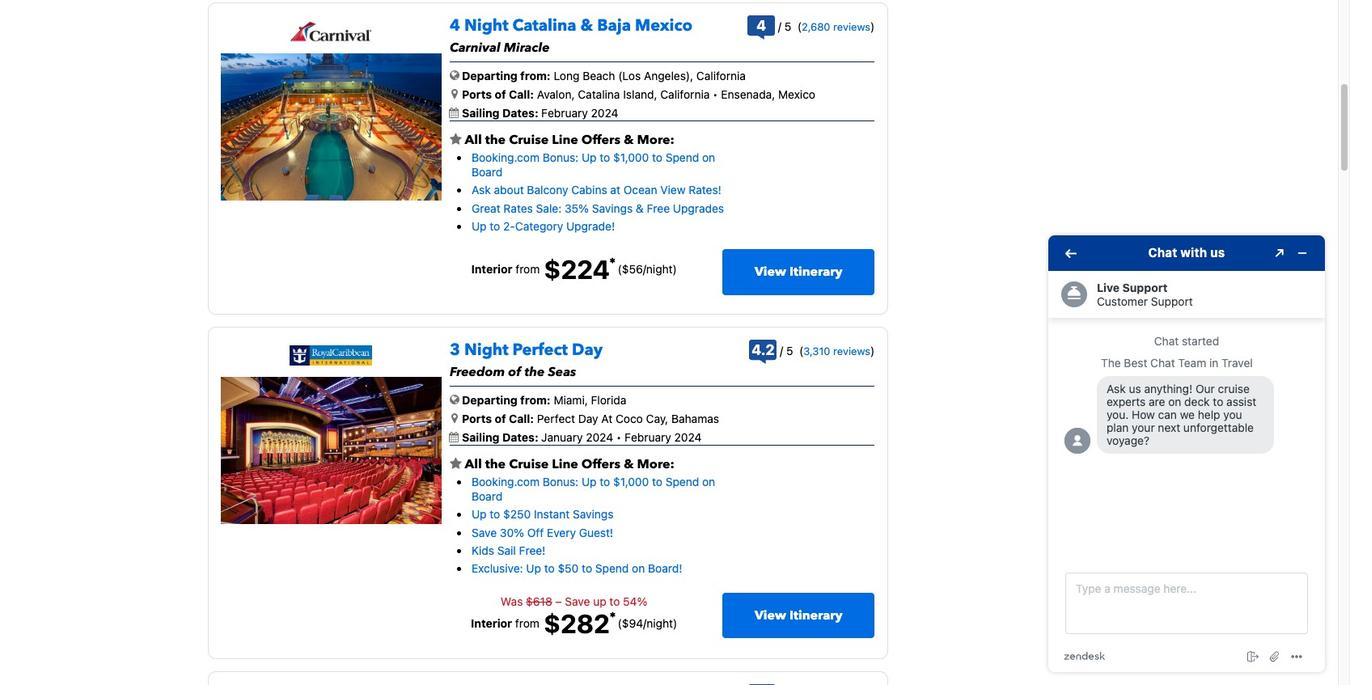 Task type: vqa. For each thing, say whether or not it's contained in the screenshot.
2024
yes



Task type: locate. For each thing, give the bounding box(es) containing it.
0 vertical spatial globe image
[[450, 69, 459, 81]]

from: for perfect
[[520, 393, 551, 407]]

of inside the 3 night perfect day freedom of the seas
[[508, 363, 521, 381]]

0 vertical spatial booking.com bonus: up to $1,000 to spend on board link
[[472, 151, 715, 179]]

booking.com for about
[[472, 151, 540, 164]]

board inside booking.com bonus: up to $1,000 to spend on board up to $250 instant savings save 30% off every guest! kids sail free! exclusive: up to $50 to spend on board!
[[472, 490, 503, 503]]

night up freedom
[[464, 339, 509, 361]]

mexico
[[635, 15, 693, 36], [778, 87, 815, 101]]

0 vertical spatial all the cruise line offers & more:
[[462, 131, 675, 149]]

call: for catalina
[[509, 87, 534, 101]]

offers down january 2024 • february 2024
[[581, 456, 620, 473]]

& left baja
[[580, 15, 593, 36]]

save up kids
[[472, 525, 497, 539]]

up up 'guest!'
[[582, 475, 597, 489]]

from down category
[[516, 262, 540, 276]]

booking.com bonus: up to $1,000 to spend on board ask about balcony cabins at ocean view rates! great rates sale: 35% savings & free upgrades up to 2-category upgrade!
[[472, 151, 724, 233]]

view itinerary for 4 night catalina & baja mexico
[[755, 263, 843, 281]]

0 vertical spatial ports
[[462, 87, 492, 101]]

0 vertical spatial from
[[516, 262, 540, 276]]

&
[[580, 15, 593, 36], [624, 131, 634, 149], [636, 201, 644, 215], [624, 456, 634, 473]]

spend for booking.com bonus: up to $1,000 to spend on board up to $250 instant savings save 30% off every guest! kids sail free! exclusive: up to $50 to spend on board!
[[666, 475, 699, 489]]

1 horizontal spatial 4
[[757, 17, 766, 34]]

2,680 reviews link
[[802, 20, 870, 33]]

savings
[[592, 201, 633, 215], [573, 508, 614, 521]]

balcony
[[527, 183, 568, 197]]

view itinerary for 3 night perfect day
[[755, 606, 843, 624]]

0 vertical spatial perfect
[[513, 339, 568, 361]]

1 vertical spatial globe image
[[450, 394, 459, 405]]

1 view itinerary from the top
[[755, 263, 843, 281]]

departing for catalina
[[462, 69, 518, 82]]

the right star image
[[485, 131, 506, 149]]

perfect up seas
[[513, 339, 568, 361]]

on inside booking.com bonus: up to $1,000 to spend on board ask about balcony cabins at ocean view rates! great rates sale: 35% savings & free upgrades up to 2-category upgrade!
[[702, 151, 715, 164]]

to
[[600, 151, 610, 164], [652, 151, 663, 164], [490, 219, 500, 233], [600, 475, 610, 489], [652, 475, 663, 489], [490, 508, 500, 521], [544, 561, 555, 575], [582, 561, 592, 575], [610, 595, 620, 608]]

save
[[472, 525, 497, 539], [565, 595, 590, 608]]

4.2 / 5 ( 3,310 reviews )
[[752, 341, 875, 358]]

0 vertical spatial board
[[472, 165, 503, 179]]

1 itinerary from the top
[[789, 263, 843, 281]]

bonus: up the balcony
[[543, 151, 579, 164]]

1 vertical spatial spend
[[666, 475, 699, 489]]

2024 down at
[[586, 430, 613, 444]]

0 horizontal spatial mexico
[[635, 15, 693, 36]]

2 globe image from the top
[[450, 394, 459, 405]]

bonus: for cabins
[[543, 151, 579, 164]]

spend down "bahamas"
[[666, 475, 699, 489]]

the right star icon
[[485, 456, 506, 473]]

upgrade!
[[566, 219, 615, 233]]

0 vertical spatial save
[[472, 525, 497, 539]]

1 calendar image from the top
[[449, 108, 459, 118]]

all right star icon
[[465, 456, 482, 473]]

0 vertical spatial $1,000
[[613, 151, 649, 164]]

4 for 4
[[757, 17, 766, 34]]

1 booking.com from the top
[[472, 151, 540, 164]]

2 bonus: from the top
[[543, 475, 579, 489]]

ports down carnival
[[462, 87, 492, 101]]

avalon, catalina island, california • ensenada, mexico
[[537, 87, 815, 101]]

1 vertical spatial itinerary
[[789, 606, 843, 624]]

& inside 4 night catalina & baja mexico carnival miracle
[[580, 15, 593, 36]]

view itinerary
[[755, 263, 843, 281], [755, 606, 843, 624]]

board up 30%
[[472, 490, 503, 503]]

reviews
[[833, 20, 870, 33], [833, 344, 870, 357]]

1 horizontal spatial february
[[625, 430, 671, 444]]

1 $1,000 from the top
[[613, 151, 649, 164]]

dates: down avalon,
[[502, 106, 539, 120]]

calendar image up star icon
[[449, 432, 459, 442]]

bonus: inside booking.com bonus: up to $1,000 to spend on board up to $250 instant savings save 30% off every guest! kids sail free! exclusive: up to $50 to spend on board!
[[543, 475, 579, 489]]

$1,000
[[613, 151, 649, 164], [613, 475, 649, 489]]

0 vertical spatial all
[[465, 131, 482, 149]]

0 vertical spatial night)
[[646, 262, 677, 276]]

booking.com bonus: up to $1,000 to spend on board link
[[472, 151, 715, 179], [472, 475, 715, 503]]

1 vertical spatial 5
[[786, 344, 793, 357]]

up up the cabins
[[582, 151, 597, 164]]

1 call: from the top
[[509, 87, 534, 101]]

1 vertical spatial bonus:
[[543, 475, 579, 489]]

asterisk image
[[610, 257, 616, 264]]

interior for $282
[[471, 617, 512, 630]]

0 horizontal spatial february
[[541, 106, 588, 120]]

board up ask
[[472, 165, 503, 179]]

carnival
[[450, 39, 501, 57]]

all the cruise line offers & more:
[[462, 131, 675, 149], [462, 456, 675, 473]]

dates: for perfect
[[502, 430, 539, 444]]

cruise
[[509, 131, 549, 149], [509, 456, 549, 473]]

the left seas
[[525, 363, 545, 381]]

0 vertical spatial of
[[495, 87, 506, 101]]

1 booking.com bonus: up to $1,000 to spend on board link from the top
[[472, 151, 715, 179]]

booking.com bonus: up to $1,000 to spend on board link for day
[[472, 475, 715, 503]]

catalina inside 4 night catalina & baja mexico carnival miracle
[[513, 15, 576, 36]]

ports
[[462, 87, 492, 101], [462, 412, 492, 425]]

itinerary for 4 night catalina & baja mexico
[[789, 263, 843, 281]]

view inside booking.com bonus: up to $1,000 to spend on board ask about balcony cabins at ocean view rates! great rates sale: 35% savings & free upgrades up to 2-category upgrade!
[[660, 183, 686, 197]]

( inside 4.2 / 5 ( 3,310 reviews )
[[799, 344, 804, 357]]

night
[[464, 15, 509, 36], [464, 339, 509, 361]]

1 board from the top
[[472, 165, 503, 179]]

0 vertical spatial spend
[[666, 151, 699, 164]]

5 left 2,680
[[785, 19, 791, 33]]

asterisk image
[[610, 612, 616, 618]]

booking.com bonus: up to $1,000 to spend on board up to $250 instant savings save 30% off every guest! kids sail free! exclusive: up to $50 to spend on board!
[[472, 475, 715, 575]]

/ right asterisk image
[[643, 262, 646, 276]]

save right –
[[565, 595, 590, 608]]

more:
[[637, 131, 675, 149], [637, 456, 675, 473]]

from: left miami,
[[520, 393, 551, 407]]

0 vertical spatial the
[[485, 131, 506, 149]]

february
[[541, 106, 588, 120], [625, 430, 671, 444]]

departing
[[462, 69, 518, 82], [462, 393, 518, 407]]

2 map marker image from the top
[[451, 412, 458, 424]]

1 vertical spatial calendar image
[[449, 432, 459, 442]]

0 vertical spatial 5
[[785, 19, 791, 33]]

miracle
[[504, 39, 550, 57]]

2 reviews from the top
[[833, 344, 870, 357]]

all the cruise line offers & more: down "january"
[[462, 456, 675, 473]]

1 vertical spatial )
[[870, 344, 875, 357]]

0 vertical spatial bonus:
[[543, 151, 579, 164]]

0 vertical spatial dates:
[[502, 106, 539, 120]]

night for 3
[[464, 339, 509, 361]]

of right freedom
[[508, 363, 521, 381]]

1 cruise from the top
[[509, 131, 549, 149]]

2 all from the top
[[465, 456, 482, 473]]

0 vertical spatial view itinerary
[[755, 263, 843, 281]]

dates: left "january"
[[502, 430, 539, 444]]

2024 down departing from: long beach (los angeles), california
[[591, 106, 618, 120]]

sailing dates: down avalon,
[[462, 106, 541, 120]]

2 view itinerary link from the top
[[723, 593, 875, 639]]

february down the cay,
[[625, 430, 671, 444]]

night inside the 3 night perfect day freedom of the seas
[[464, 339, 509, 361]]

2 ports from the top
[[462, 412, 492, 425]]

view for 4 night catalina & baja mexico
[[755, 263, 786, 281]]

1 vertical spatial (
[[799, 344, 804, 357]]

1 vertical spatial sailing
[[462, 430, 500, 444]]

1 globe image from the top
[[450, 69, 459, 81]]

2 booking.com bonus: up to $1,000 to spend on board link from the top
[[472, 475, 715, 503]]

2 vertical spatial of
[[495, 412, 506, 425]]

mexico right baja
[[635, 15, 693, 36]]

map marker image
[[451, 88, 458, 99], [451, 412, 458, 424]]

1 vertical spatial from
[[515, 617, 540, 630]]

ports of call: for perfect
[[462, 412, 534, 425]]

1 vertical spatial booking.com bonus: up to $1,000 to spend on board link
[[472, 475, 715, 503]]

the inside the 3 night perfect day freedom of the seas
[[525, 363, 545, 381]]

1 vertical spatial cruise
[[509, 456, 549, 473]]

line down "january"
[[552, 456, 578, 473]]

map marker image for 4
[[451, 88, 458, 99]]

1 sailing dates: from the top
[[462, 106, 541, 120]]

/ left 2,680
[[778, 19, 781, 33]]

$1,000 inside booking.com bonus: up to $1,000 to spend on board ask about balcony cabins at ocean view rates! great rates sale: 35% savings & free upgrades up to 2-category upgrade!
[[613, 151, 649, 164]]

savings down at on the left top
[[592, 201, 633, 215]]

sailing down carnival
[[462, 106, 500, 120]]

1 dates: from the top
[[502, 106, 539, 120]]

cabins
[[571, 183, 607, 197]]

1 vertical spatial the
[[525, 363, 545, 381]]

1 more: from the top
[[637, 131, 675, 149]]

sail
[[497, 543, 516, 557]]

0 vertical spatial view
[[660, 183, 686, 197]]

$1,000 for savings
[[613, 475, 649, 489]]

0 vertical spatial )
[[870, 19, 875, 33]]

0 vertical spatial line
[[552, 131, 578, 149]]

booking.com for to
[[472, 475, 540, 489]]

/
[[778, 19, 781, 33], [643, 262, 646, 276], [780, 344, 783, 357], [643, 617, 647, 630]]

•
[[713, 87, 718, 101], [616, 430, 622, 444]]

0 vertical spatial night
[[464, 15, 509, 36]]

1 all the cruise line offers & more: from the top
[[462, 131, 675, 149]]

0 vertical spatial day
[[572, 339, 603, 361]]

0 vertical spatial view itinerary link
[[723, 249, 875, 295]]

1 vertical spatial all
[[465, 456, 482, 473]]

2 view itinerary from the top
[[755, 606, 843, 624]]

1 vertical spatial line
[[552, 456, 578, 473]]

on down "bahamas"
[[702, 475, 715, 489]]

0 vertical spatial reviews
[[833, 20, 870, 33]]

spend
[[666, 151, 699, 164], [666, 475, 699, 489], [595, 561, 629, 575]]

1 vertical spatial offers
[[581, 456, 620, 473]]

perfect day at coco cay, bahamas
[[537, 412, 719, 425]]

1 vertical spatial departing
[[462, 393, 518, 407]]

from inside interior from $282
[[515, 617, 540, 630]]

1 bonus: from the top
[[543, 151, 579, 164]]

bonus: inside booking.com bonus: up to $1,000 to spend on board ask about balcony cabins at ocean view rates! great rates sale: 35% savings & free upgrades up to 2-category upgrade!
[[543, 151, 579, 164]]

1 vertical spatial perfect
[[537, 412, 575, 425]]

night) right ($56
[[646, 262, 677, 276]]

departing for perfect
[[462, 393, 518, 407]]

0 vertical spatial booking.com
[[472, 151, 540, 164]]

booking.com inside booking.com bonus: up to $1,000 to spend on board ask about balcony cabins at ocean view rates! great rates sale: 35% savings & free upgrades up to 2-category upgrade!
[[472, 151, 540, 164]]

1 vertical spatial ports of call:
[[462, 412, 534, 425]]

california up ensenada,
[[696, 69, 746, 82]]

call: down departing from: miami, florida
[[509, 412, 534, 425]]

2 offers from the top
[[581, 456, 620, 473]]

($56 / night)
[[618, 262, 677, 276]]

1 vertical spatial board
[[472, 490, 503, 503]]

catalina
[[513, 15, 576, 36], [578, 87, 620, 101]]

night up carnival
[[464, 15, 509, 36]]

cruise for perfect
[[509, 456, 549, 473]]

1 night from the top
[[464, 15, 509, 36]]

save inside booking.com bonus: up to $1,000 to spend on board up to $250 instant savings save 30% off every guest! kids sail free! exclusive: up to $50 to spend on board!
[[472, 525, 497, 539]]

1 vertical spatial night)
[[647, 617, 677, 630]]

instant
[[534, 508, 570, 521]]

sailing dates:
[[462, 106, 541, 120], [462, 430, 541, 444]]

1 vertical spatial view
[[755, 263, 786, 281]]

$250
[[503, 508, 531, 521]]

map marker image up star icon
[[451, 412, 458, 424]]

1 horizontal spatial mexico
[[778, 87, 815, 101]]

0 vertical spatial offers
[[581, 131, 620, 149]]

interior down 2-
[[471, 262, 512, 276]]

call: left avalon,
[[509, 87, 534, 101]]

2 from: from the top
[[520, 393, 551, 407]]

1 sailing from the top
[[462, 106, 500, 120]]

0 horizontal spatial 4
[[450, 15, 460, 36]]

map marker image up star image
[[451, 88, 458, 99]]

)
[[870, 19, 875, 33], [870, 344, 875, 357]]

of down carnival
[[495, 87, 506, 101]]

1 vertical spatial mexico
[[778, 87, 815, 101]]

) right 2,680
[[870, 19, 875, 33]]

2 $1,000 from the top
[[613, 475, 649, 489]]

mexico inside 4 night catalina & baja mexico carnival miracle
[[635, 15, 693, 36]]

1 map marker image from the top
[[451, 88, 458, 99]]

from inside interior from $224
[[516, 262, 540, 276]]

bonus: up "instant"
[[543, 475, 579, 489]]

0 vertical spatial (
[[798, 19, 802, 33]]

4 inside 4 night catalina & baja mexico carnival miracle
[[450, 15, 460, 36]]

california down angeles),
[[660, 87, 710, 101]]

) inside 4.2 / 5 ( 3,310 reviews )
[[870, 344, 875, 357]]

$618
[[526, 595, 552, 608]]

on left board!
[[632, 561, 645, 575]]

2 line from the top
[[552, 456, 578, 473]]

cruise down "january"
[[509, 456, 549, 473]]

1 all from the top
[[465, 131, 482, 149]]

day
[[572, 339, 603, 361], [578, 412, 598, 425]]

0 horizontal spatial save
[[472, 525, 497, 539]]

0 vertical spatial savings
[[592, 201, 633, 215]]

spend up up
[[595, 561, 629, 575]]

2 sailing dates: from the top
[[462, 430, 541, 444]]

2 dates: from the top
[[502, 430, 539, 444]]

on up rates!
[[702, 151, 715, 164]]

1 ports of call: from the top
[[462, 87, 534, 101]]

2 sailing from the top
[[462, 430, 500, 444]]

2 cruise from the top
[[509, 456, 549, 473]]

savings inside booking.com bonus: up to $1,000 to spend on board up to $250 instant savings save 30% off every guest! kids sail free! exclusive: up to $50 to spend on board!
[[573, 508, 614, 521]]

of for catalina
[[495, 87, 506, 101]]

january
[[541, 430, 583, 444]]

2 calendar image from the top
[[449, 432, 459, 442]]

ports for 4
[[462, 87, 492, 101]]

interior inside interior from $282
[[471, 617, 512, 630]]

view itinerary link
[[723, 249, 875, 295], [723, 593, 875, 639]]

0 vertical spatial itinerary
[[789, 263, 843, 281]]

($56
[[618, 262, 643, 276]]

1 horizontal spatial save
[[565, 595, 590, 608]]

booking.com bonus: up to $1,000 to spend on board link up 'guest!'
[[472, 475, 715, 503]]

0 vertical spatial map marker image
[[451, 88, 458, 99]]

0 vertical spatial mexico
[[635, 15, 693, 36]]

upgrades
[[673, 201, 724, 215]]

1 vertical spatial save
[[565, 595, 590, 608]]

& down ocean
[[636, 201, 644, 215]]

1 vertical spatial dates:
[[502, 430, 539, 444]]

1 line from the top
[[552, 131, 578, 149]]

board for ask
[[472, 165, 503, 179]]

board inside booking.com bonus: up to $1,000 to spend on board ask about balcony cabins at ocean view rates! great rates sale: 35% savings & free upgrades up to 2-category upgrade!
[[472, 165, 503, 179]]

1 vertical spatial view itinerary link
[[723, 593, 875, 639]]

sailing down freedom
[[462, 430, 500, 444]]

2 departing from the top
[[462, 393, 518, 407]]

2 all the cruise line offers & more: from the top
[[462, 456, 675, 473]]

day up seas
[[572, 339, 603, 361]]

sailing dates: for catalina
[[462, 106, 541, 120]]

1 vertical spatial sailing dates:
[[462, 430, 541, 444]]

perfect up "january"
[[537, 412, 575, 425]]

call: for perfect
[[509, 412, 534, 425]]

1 offers from the top
[[581, 131, 620, 149]]

ports of call:
[[462, 87, 534, 101], [462, 412, 534, 425]]

1 vertical spatial view itinerary
[[755, 606, 843, 624]]

2 more: from the top
[[637, 456, 675, 473]]

/ 5 ( 2,680 reviews )
[[778, 19, 875, 33]]

line for catalina
[[552, 131, 578, 149]]

from for $224
[[516, 262, 540, 276]]

/ down 54%
[[643, 617, 647, 630]]

departing down carnival
[[462, 69, 518, 82]]

cruise up the balcony
[[509, 131, 549, 149]]

54%
[[623, 595, 647, 608]]

long
[[554, 69, 580, 82]]

0 vertical spatial cruise
[[509, 131, 549, 149]]

on for booking.com bonus: up to $1,000 to spend on board ask about balcony cabins at ocean view rates! great rates sale: 35% savings & free upgrades up to 2-category upgrade!
[[702, 151, 715, 164]]

ports of call: down departing from: miami, florida
[[462, 412, 534, 425]]

0 horizontal spatial catalina
[[513, 15, 576, 36]]

3,310 reviews link
[[804, 344, 870, 357]]

more: for 3 night perfect day
[[637, 456, 675, 473]]

sailing dates: down departing from: miami, florida
[[462, 430, 541, 444]]

• left ensenada,
[[713, 87, 718, 101]]

0 vertical spatial sailing
[[462, 106, 500, 120]]

bonus:
[[543, 151, 579, 164], [543, 475, 579, 489]]

2 ) from the top
[[870, 344, 875, 357]]

dates: for catalina
[[502, 106, 539, 120]]

2 booking.com from the top
[[472, 475, 540, 489]]

0 horizontal spatial •
[[616, 430, 622, 444]]

more: down the island,
[[637, 131, 675, 149]]

night inside 4 night catalina & baja mexico carnival miracle
[[464, 15, 509, 36]]

offers for day
[[581, 456, 620, 473]]

1 vertical spatial day
[[578, 412, 598, 425]]

$1,000 inside booking.com bonus: up to $1,000 to spend on board up to $250 instant savings save 30% off every guest! kids sail free! exclusive: up to $50 to spend on board!
[[613, 475, 649, 489]]

globe image
[[450, 69, 459, 81], [450, 394, 459, 405]]

booking.com bonus: up to $1,000 to spend on board link up ask about balcony cabins at ocean view rates! link
[[472, 151, 715, 179]]

1 vertical spatial $1,000
[[613, 475, 649, 489]]

savings up 'guest!'
[[573, 508, 614, 521]]

night) right ($94 at the bottom of the page
[[647, 617, 677, 630]]

& down the island,
[[624, 131, 634, 149]]

5
[[785, 19, 791, 33], [786, 344, 793, 357]]

from: up avalon,
[[520, 69, 551, 82]]

1 vertical spatial of
[[508, 363, 521, 381]]

from down $618
[[515, 617, 540, 630]]

0 vertical spatial more:
[[637, 131, 675, 149]]

1 vertical spatial ports
[[462, 412, 492, 425]]

/ for ($56
[[643, 262, 646, 276]]

1 vertical spatial all the cruise line offers & more:
[[462, 456, 675, 473]]

night)
[[646, 262, 677, 276], [647, 617, 677, 630]]

offers down 'february 2024'
[[581, 131, 620, 149]]

2 ports of call: from the top
[[462, 412, 534, 425]]

1 vertical spatial catalina
[[578, 87, 620, 101]]

1 interior from the top
[[471, 262, 512, 276]]

rates
[[504, 201, 533, 215]]

view for 3 night perfect day
[[755, 606, 786, 624]]

day left at
[[578, 412, 598, 425]]

spend inside booking.com bonus: up to $1,000 to spend on board ask about balcony cabins at ocean view rates! great rates sale: 35% savings & free upgrades up to 2-category upgrade!
[[666, 151, 699, 164]]

catalina up 'miracle'
[[513, 15, 576, 36]]

0 vertical spatial interior
[[471, 262, 512, 276]]

line down 'february 2024'
[[552, 131, 578, 149]]

offers for &
[[581, 131, 620, 149]]

star image
[[450, 457, 462, 470]]

1 vertical spatial february
[[625, 430, 671, 444]]

0 vertical spatial catalina
[[513, 15, 576, 36]]

sailing for 3
[[462, 430, 500, 444]]

) right '3,310'
[[870, 344, 875, 357]]

rates!
[[689, 183, 721, 197]]

1 vertical spatial booking.com
[[472, 475, 540, 489]]

35%
[[565, 201, 589, 215]]

of
[[495, 87, 506, 101], [508, 363, 521, 381], [495, 412, 506, 425]]

all right star image
[[465, 131, 482, 149]]

2 itinerary from the top
[[789, 606, 843, 624]]

1 from: from the top
[[520, 69, 551, 82]]

globe image down carnival
[[450, 69, 459, 81]]

mexico right ensenada,
[[778, 87, 815, 101]]

up to 2-category upgrade! link
[[472, 219, 615, 233]]

1 vertical spatial map marker image
[[451, 412, 458, 424]]

interior inside interior from $224
[[471, 262, 512, 276]]

sale:
[[536, 201, 562, 215]]

$1,000 down january 2024 • february 2024
[[613, 475, 649, 489]]

1 vertical spatial night
[[464, 339, 509, 361]]

4 up carnival
[[450, 15, 460, 36]]

1 vertical spatial interior
[[471, 617, 512, 630]]

2 interior from the top
[[471, 617, 512, 630]]

coco
[[616, 412, 643, 425]]

on
[[702, 151, 715, 164], [702, 475, 715, 489], [632, 561, 645, 575]]

calendar image
[[449, 108, 459, 118], [449, 432, 459, 442]]

night) for $224
[[646, 262, 677, 276]]

2,680
[[802, 20, 830, 33]]

the for catalina
[[485, 131, 506, 149]]

great
[[472, 201, 500, 215]]

itinerary
[[789, 263, 843, 281], [789, 606, 843, 624]]

2 night from the top
[[464, 339, 509, 361]]

reviews inside / 5 ( 2,680 reviews )
[[833, 20, 870, 33]]

night for 4
[[464, 15, 509, 36]]

5 right 4.2
[[786, 344, 793, 357]]

globe image down freedom
[[450, 394, 459, 405]]

1 reviews from the top
[[833, 20, 870, 33]]

departing down freedom
[[462, 393, 518, 407]]

from for $282
[[515, 617, 540, 630]]

0 vertical spatial on
[[702, 151, 715, 164]]

1 vertical spatial reviews
[[833, 344, 870, 357]]

booking.com
[[472, 151, 540, 164], [472, 475, 540, 489]]

view
[[660, 183, 686, 197], [755, 263, 786, 281], [755, 606, 786, 624]]

booking.com up about
[[472, 151, 540, 164]]

4 night catalina & baja mexico carnival miracle
[[450, 15, 693, 57]]

/ inside 4.2 / 5 ( 3,310 reviews )
[[780, 344, 783, 357]]

call:
[[509, 87, 534, 101], [509, 412, 534, 425]]

catalina down beach
[[578, 87, 620, 101]]

sailing
[[462, 106, 500, 120], [462, 430, 500, 444]]

more: down january 2024 • february 2024
[[637, 456, 675, 473]]

february 2024
[[541, 106, 618, 120]]

/ right 4.2
[[780, 344, 783, 357]]

booking.com inside booking.com bonus: up to $1,000 to spend on board up to $250 instant savings save 30% off every guest! kids sail free! exclusive: up to $50 to spend on board!
[[472, 475, 540, 489]]

1 ports from the top
[[462, 87, 492, 101]]

all for 4
[[465, 131, 482, 149]]

savings inside booking.com bonus: up to $1,000 to spend on board ask about balcony cabins at ocean view rates! great rates sale: 35% savings & free upgrades up to 2-category upgrade!
[[592, 201, 633, 215]]

at
[[601, 412, 613, 425]]

globe image for 4
[[450, 69, 459, 81]]

interior down was
[[471, 617, 512, 630]]

2 call: from the top
[[509, 412, 534, 425]]

1 vertical spatial from:
[[520, 393, 551, 407]]

all the cruise line offers & more: down 'february 2024'
[[462, 131, 675, 149]]

1 view itinerary link from the top
[[723, 249, 875, 295]]

ports of call: down carnival
[[462, 87, 534, 101]]

reviews inside 4.2 / 5 ( 3,310 reviews )
[[833, 344, 870, 357]]

ports down freedom
[[462, 412, 492, 425]]

2 board from the top
[[472, 490, 503, 503]]

booking.com up $250
[[472, 475, 540, 489]]

of down departing from: miami, florida
[[495, 412, 506, 425]]

reviews right '3,310'
[[833, 344, 870, 357]]

1 departing from the top
[[462, 69, 518, 82]]

calendar image up star image
[[449, 108, 459, 118]]

california
[[696, 69, 746, 82], [660, 87, 710, 101]]

0 vertical spatial from:
[[520, 69, 551, 82]]

offers
[[581, 131, 620, 149], [581, 456, 620, 473]]

0 vertical spatial calendar image
[[449, 108, 459, 118]]

off
[[527, 525, 544, 539]]



Task type: describe. For each thing, give the bounding box(es) containing it.
freedom of the seas image
[[221, 377, 442, 524]]

2 vertical spatial on
[[632, 561, 645, 575]]

carnival cruise line image
[[290, 21, 373, 42]]

calendar image for 4
[[449, 108, 459, 118]]

departing from: miami, florida
[[462, 393, 627, 407]]

exclusive: up to $50 to spend on board! link
[[472, 561, 682, 575]]

/ for 4.2
[[780, 344, 783, 357]]

1 vertical spatial •
[[616, 430, 622, 444]]

ensenada,
[[721, 87, 775, 101]]

avalon,
[[537, 87, 575, 101]]

was
[[501, 595, 523, 608]]

& down january 2024 • february 2024
[[624, 456, 634, 473]]

1 horizontal spatial catalina
[[578, 87, 620, 101]]

$282
[[544, 608, 610, 639]]

bonus: for instant
[[543, 475, 579, 489]]

interior from $224
[[471, 254, 610, 285]]

day inside the 3 night perfect day freedom of the seas
[[572, 339, 603, 361]]

island,
[[623, 87, 657, 101]]

2 vertical spatial spend
[[595, 561, 629, 575]]

baja
[[597, 15, 631, 36]]

angeles),
[[644, 69, 693, 82]]

all the cruise line offers & more: for catalina
[[462, 131, 675, 149]]

$50
[[558, 561, 579, 575]]

2024 for february
[[591, 106, 618, 120]]

itinerary for 3 night perfect day
[[789, 606, 843, 624]]

about
[[494, 183, 524, 197]]

4 for 4 night catalina & baja mexico carnival miracle
[[450, 15, 460, 36]]

freedom
[[450, 363, 505, 381]]

board!
[[648, 561, 682, 575]]

0 vertical spatial february
[[541, 106, 588, 120]]

all the cruise line offers & more: for perfect
[[462, 456, 675, 473]]

1 horizontal spatial •
[[713, 87, 718, 101]]

4.2
[[752, 341, 775, 358]]

booking.com bonus: up to $1,000 to spend on board link for &
[[472, 151, 715, 179]]

1 vertical spatial california
[[660, 87, 710, 101]]

kids
[[472, 543, 494, 557]]

seas
[[548, 363, 576, 381]]

the for perfect
[[485, 456, 506, 473]]

up to $250 instant savings link
[[472, 508, 614, 521]]

departing from: long beach (los angeles), california
[[462, 69, 746, 82]]

interior for $224
[[471, 262, 512, 276]]

sailing for 4
[[462, 106, 500, 120]]

2024 for january
[[586, 430, 613, 444]]

–
[[555, 595, 562, 608]]

every
[[547, 525, 576, 539]]

more: for 4 night catalina & baja mexico
[[637, 131, 675, 149]]

great rates sale: 35% savings & free upgrades link
[[472, 201, 724, 215]]

2-
[[503, 219, 515, 233]]

exclusive:
[[472, 561, 523, 575]]

star image
[[450, 133, 462, 146]]

($94 / night)
[[618, 617, 677, 630]]

was $618 – save up to 54%
[[501, 595, 647, 608]]

(los
[[618, 69, 641, 82]]

ports for 3
[[462, 412, 492, 425]]

3
[[450, 339, 460, 361]]

free
[[647, 201, 670, 215]]

on for booking.com bonus: up to $1,000 to spend on board up to $250 instant savings save 30% off every guest! kids sail free! exclusive: up to $50 to spend on board!
[[702, 475, 715, 489]]

bahamas
[[671, 412, 719, 425]]

3 night perfect day freedom of the seas
[[450, 339, 603, 381]]

cay,
[[646, 412, 668, 425]]

save 30% off every guest! link
[[472, 525, 613, 539]]

$1,000 for at
[[613, 151, 649, 164]]

all for 3
[[465, 456, 482, 473]]

ask
[[472, 183, 491, 197]]

night) for $282
[[647, 617, 677, 630]]

30%
[[500, 525, 524, 539]]

ocean
[[624, 183, 657, 197]]

board for up
[[472, 490, 503, 503]]

at
[[610, 183, 620, 197]]

/ for ($94
[[643, 617, 647, 630]]

royal caribbean image
[[290, 345, 373, 366]]

5 inside 4.2 / 5 ( 3,310 reviews )
[[786, 344, 793, 357]]

january 2024 • february 2024
[[541, 430, 702, 444]]

& inside booking.com bonus: up to $1,000 to spend on board ask about balcony cabins at ocean view rates! great rates sale: 35% savings & free upgrades up to 2-category upgrade!
[[636, 201, 644, 215]]

guest!
[[579, 525, 613, 539]]

miami,
[[554, 393, 588, 407]]

line for perfect
[[552, 456, 578, 473]]

3,310
[[804, 344, 830, 357]]

of for perfect
[[495, 412, 506, 425]]

map marker image for 3
[[451, 412, 458, 424]]

carnival miracle image
[[221, 54, 442, 201]]

$224
[[544, 254, 610, 285]]

perfect inside the 3 night perfect day freedom of the seas
[[513, 339, 568, 361]]

beach
[[583, 69, 615, 82]]

up up kids
[[472, 508, 487, 521]]

up down free!
[[526, 561, 541, 575]]

from: for catalina
[[520, 69, 551, 82]]

up
[[593, 595, 606, 608]]

view itinerary link for 4 night catalina & baja mexico
[[723, 249, 875, 295]]

cruise for catalina
[[509, 131, 549, 149]]

2024 down "bahamas"
[[674, 430, 702, 444]]

category
[[515, 219, 563, 233]]

up down great
[[472, 219, 487, 233]]

0 vertical spatial california
[[696, 69, 746, 82]]

interior from $282
[[471, 608, 610, 639]]

kids sail free! link
[[472, 543, 546, 557]]

ports of call: for catalina
[[462, 87, 534, 101]]

1 ) from the top
[[870, 19, 875, 33]]

globe image for 3
[[450, 394, 459, 405]]

calendar image for 3
[[449, 432, 459, 442]]

spend for booking.com bonus: up to $1,000 to spend on board ask about balcony cabins at ocean view rates! great rates sale: 35% savings & free upgrades up to 2-category upgrade!
[[666, 151, 699, 164]]

view itinerary link for 3 night perfect day
[[723, 593, 875, 639]]

ask about balcony cabins at ocean view rates! link
[[472, 183, 721, 197]]

free!
[[519, 543, 546, 557]]

sailing dates: for perfect
[[462, 430, 541, 444]]

($94
[[618, 617, 643, 630]]

florida
[[591, 393, 627, 407]]



